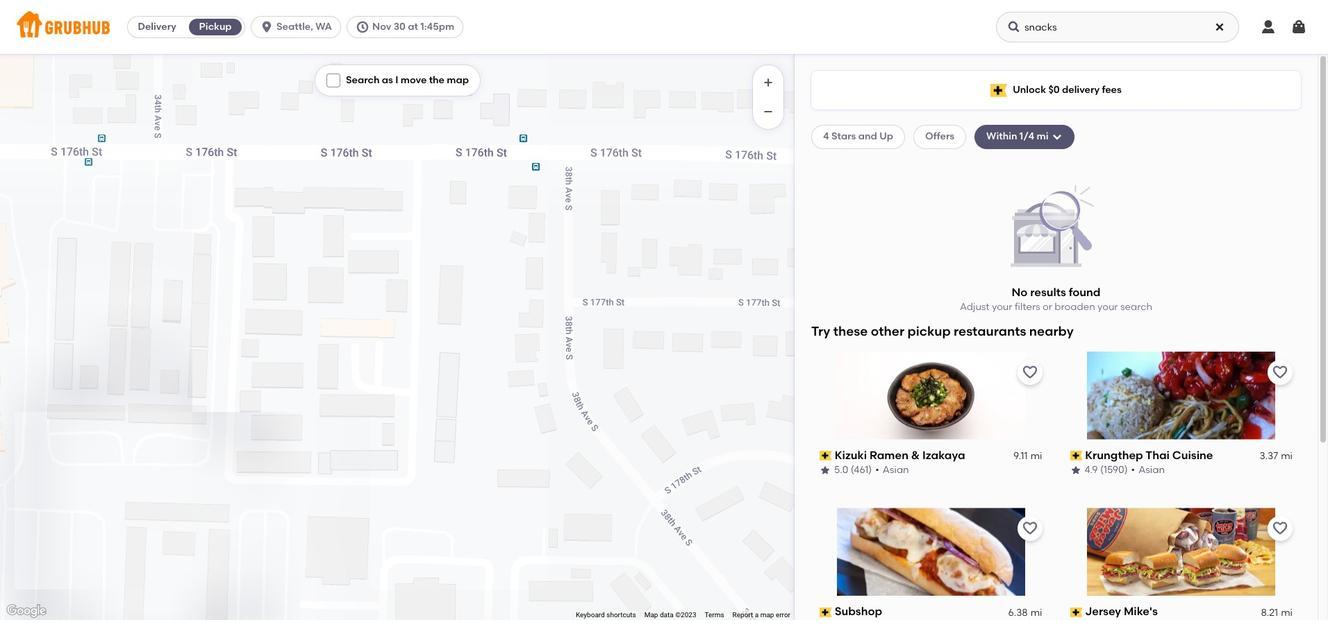 Task type: describe. For each thing, give the bounding box(es) containing it.
subscription pass image for subshop
[[820, 608, 832, 618]]

move
[[401, 74, 427, 86]]

save this restaurant image for subshop
[[1021, 521, 1038, 538]]

5.0
[[834, 465, 848, 477]]

map
[[644, 612, 658, 620]]

4.9
[[1085, 465, 1098, 477]]

9.11
[[1013, 451, 1028, 463]]

stars
[[831, 131, 856, 143]]

search
[[1120, 302, 1152, 313]]

unlock $0 delivery fees
[[1013, 84, 1122, 96]]

kizuki ramen & izakaya logo image
[[837, 352, 1025, 440]]

search as i move the map
[[346, 74, 469, 86]]

• for kizuki
[[875, 465, 879, 477]]

svg image inside nov 30 at 1:45pm 'button'
[[356, 20, 370, 34]]

pickup
[[199, 21, 232, 33]]

subscription pass image for kizuki ramen & izakaya
[[820, 451, 832, 461]]

offers
[[925, 131, 954, 143]]

nov 30 at 1:45pm
[[372, 21, 454, 33]]

google image
[[3, 603, 49, 621]]

subscription pass image for jersey mike's
[[1070, 608, 1082, 618]]

grubhub plus flag logo image
[[991, 84, 1007, 97]]

these
[[833, 324, 868, 340]]

cuisine
[[1172, 449, 1213, 462]]

• asian for ramen
[[875, 465, 909, 477]]

map region
[[0, 0, 904, 621]]

30
[[394, 21, 406, 33]]

jersey mike's logo image
[[1087, 509, 1276, 597]]

other
[[871, 324, 904, 340]]

mi right 6.38
[[1031, 608, 1042, 619]]

• asian for thai
[[1131, 465, 1165, 477]]

pickup button
[[186, 16, 245, 38]]

as
[[382, 74, 393, 86]]

keyboard shortcuts
[[576, 612, 636, 620]]

search
[[346, 74, 380, 86]]

0 horizontal spatial map
[[447, 74, 469, 86]]

no results found adjust your filters or broaden your search
[[960, 286, 1152, 313]]

keyboard shortcuts button
[[576, 611, 636, 621]]

data
[[660, 612, 674, 620]]

try
[[811, 324, 830, 340]]

within
[[986, 131, 1017, 143]]

&
[[911, 449, 920, 462]]

1 horizontal spatial svg image
[[1007, 20, 1021, 34]]

adjust
[[960, 302, 990, 313]]

terms
[[705, 612, 724, 620]]

seattle,
[[277, 21, 313, 33]]

6.38 mi
[[1008, 608, 1042, 619]]

results
[[1030, 286, 1066, 299]]

6.38
[[1008, 608, 1028, 619]]

mike's
[[1124, 606, 1158, 619]]

save this restaurant image for jersey mike's
[[1272, 521, 1289, 538]]

1 your from the left
[[992, 302, 1012, 313]]

terms link
[[705, 612, 724, 620]]

up
[[880, 131, 893, 143]]

2 horizontal spatial svg image
[[1051, 132, 1062, 143]]

the
[[429, 74, 445, 86]]

save this restaurant image
[[1272, 364, 1289, 381]]

(461)
[[851, 465, 872, 477]]

keyboard
[[576, 612, 605, 620]]

star icon image for krungthep thai cuisine
[[1070, 466, 1081, 477]]

9.11 mi
[[1013, 451, 1042, 463]]

4 stars and up
[[823, 131, 893, 143]]

save this restaurant button for "subshop logo"
[[1017, 517, 1042, 542]]

8.21 mi
[[1261, 608, 1293, 619]]

izakaya
[[922, 449, 965, 462]]

subshop
[[835, 606, 882, 619]]

thai
[[1146, 449, 1170, 462]]

and
[[858, 131, 877, 143]]

1:45pm
[[420, 21, 454, 33]]

delivery
[[1062, 84, 1100, 96]]

no
[[1012, 286, 1028, 299]]



Task type: locate. For each thing, give the bounding box(es) containing it.
0 horizontal spatial • asian
[[875, 465, 909, 477]]

star icon image for kizuki ramen & izakaya
[[820, 466, 831, 477]]

3.37 mi
[[1260, 451, 1293, 463]]

• asian down krungthep thai cuisine
[[1131, 465, 1165, 477]]

or
[[1043, 302, 1052, 313]]

svg image
[[356, 20, 370, 34], [1007, 20, 1021, 34], [1051, 132, 1062, 143]]

0 horizontal spatial asian
[[883, 465, 909, 477]]

within 1/4 mi
[[986, 131, 1049, 143]]

subscription pass image
[[820, 451, 832, 461], [820, 608, 832, 618], [1070, 608, 1082, 618]]

2 asian from the left
[[1139, 465, 1165, 477]]

asian down kizuki ramen & izakaya
[[883, 465, 909, 477]]

mi for ramen
[[1031, 451, 1042, 463]]

mi for mike's
[[1281, 608, 1293, 619]]

your
[[992, 302, 1012, 313], [1098, 302, 1118, 313]]

a
[[755, 612, 759, 620]]

save this restaurant image
[[1021, 364, 1038, 381], [1021, 521, 1038, 538], [1272, 521, 1289, 538]]

map right the
[[447, 74, 469, 86]]

ramen
[[870, 449, 909, 462]]

1 vertical spatial map
[[760, 612, 774, 620]]

subscription pass image
[[1070, 451, 1082, 461]]

8.21
[[1261, 608, 1278, 619]]

svg image
[[1260, 19, 1277, 35], [1291, 19, 1307, 35], [260, 20, 274, 34], [1214, 22, 1225, 33], [329, 77, 338, 85]]

krungthep thai cuisine
[[1085, 449, 1213, 462]]

asian for thai
[[1139, 465, 1165, 477]]

asian for ramen
[[883, 465, 909, 477]]

1 asian from the left
[[883, 465, 909, 477]]

wa
[[316, 21, 332, 33]]

restaurants
[[954, 324, 1026, 340]]

map data ©2023
[[644, 612, 696, 620]]

mi right 1/4
[[1037, 131, 1049, 143]]

• for krungthep
[[1131, 465, 1135, 477]]

•
[[875, 465, 879, 477], [1131, 465, 1135, 477]]

save this restaurant button for jersey mike's logo
[[1268, 517, 1293, 542]]

svg image right 1/4
[[1051, 132, 1062, 143]]

delivery button
[[128, 16, 186, 38]]

map right a on the bottom of page
[[760, 612, 774, 620]]

1 horizontal spatial asian
[[1139, 465, 1165, 477]]

0 horizontal spatial star icon image
[[820, 466, 831, 477]]

main navigation navigation
[[0, 0, 1328, 54]]

1 • from the left
[[875, 465, 879, 477]]

0 horizontal spatial •
[[875, 465, 879, 477]]

1 horizontal spatial your
[[1098, 302, 1118, 313]]

• asian down "ramen"
[[875, 465, 909, 477]]

1 horizontal spatial map
[[760, 612, 774, 620]]

©2023
[[675, 612, 696, 620]]

nov
[[372, 21, 391, 33]]

save this restaurant button
[[1017, 360, 1042, 385], [1268, 360, 1293, 385], [1017, 517, 1042, 542], [1268, 517, 1293, 542]]

map
[[447, 74, 469, 86], [760, 612, 774, 620]]

krungthep
[[1085, 449, 1143, 462]]

save this restaurant button for kizuki ramen & izakaya logo
[[1017, 360, 1042, 385]]

1 horizontal spatial •
[[1131, 465, 1135, 477]]

report
[[733, 612, 753, 620]]

1/4
[[1020, 131, 1034, 143]]

2 your from the left
[[1098, 302, 1118, 313]]

report a map error
[[733, 612, 790, 620]]

krungthep thai cuisine logo image
[[1087, 352, 1276, 440]]

subscription pass image left kizuki on the bottom
[[820, 451, 832, 461]]

kizuki
[[835, 449, 867, 462]]

star icon image
[[820, 466, 831, 477], [1070, 466, 1081, 477]]

your down no
[[992, 302, 1012, 313]]

3.37
[[1260, 451, 1278, 463]]

seattle, wa
[[277, 21, 332, 33]]

plus icon image
[[761, 76, 775, 90]]

try these other pickup restaurants nearby
[[811, 324, 1074, 340]]

mi
[[1037, 131, 1049, 143], [1031, 451, 1042, 463], [1281, 451, 1293, 463], [1031, 608, 1042, 619], [1281, 608, 1293, 619]]

2 star icon image from the left
[[1070, 466, 1081, 477]]

save this restaurant button for krungthep thai cuisine logo
[[1268, 360, 1293, 385]]

0 horizontal spatial svg image
[[356, 20, 370, 34]]

broaden
[[1055, 302, 1095, 313]]

svg image up unlock
[[1007, 20, 1021, 34]]

i
[[395, 74, 398, 86]]

pickup
[[908, 324, 951, 340]]

• right (461)
[[875, 465, 879, 477]]

1 horizontal spatial • asian
[[1131, 465, 1165, 477]]

• right the (1590)
[[1131, 465, 1135, 477]]

mi for thai
[[1281, 451, 1293, 463]]

jersey
[[1085, 606, 1121, 619]]

subscription pass image left jersey
[[1070, 608, 1082, 618]]

kizuki ramen & izakaya
[[835, 449, 965, 462]]

svg image left nov on the left top of the page
[[356, 20, 370, 34]]

filters
[[1015, 302, 1040, 313]]

jersey mike's
[[1085, 606, 1158, 619]]

(1590)
[[1100, 465, 1128, 477]]

1 • asian from the left
[[875, 465, 909, 477]]

0 horizontal spatial your
[[992, 302, 1012, 313]]

1 star icon image from the left
[[820, 466, 831, 477]]

1 horizontal spatial star icon image
[[1070, 466, 1081, 477]]

0 vertical spatial map
[[447, 74, 469, 86]]

subscription pass image left subshop
[[820, 608, 832, 618]]

• asian
[[875, 465, 909, 477], [1131, 465, 1165, 477]]

star icon image down subscription pass icon
[[1070, 466, 1081, 477]]

2 • from the left
[[1131, 465, 1135, 477]]

found
[[1069, 286, 1101, 299]]

nearby
[[1029, 324, 1074, 340]]

fees
[[1102, 84, 1122, 96]]

shortcuts
[[607, 612, 636, 620]]

svg image inside seattle, wa button
[[260, 20, 274, 34]]

minus icon image
[[761, 105, 775, 119]]

star icon image left 5.0
[[820, 466, 831, 477]]

mi right 9.11
[[1031, 451, 1042, 463]]

asian
[[883, 465, 909, 477], [1139, 465, 1165, 477]]

4
[[823, 131, 829, 143]]

4.9 (1590)
[[1085, 465, 1128, 477]]

at
[[408, 21, 418, 33]]

delivery
[[138, 21, 176, 33]]

Search for food, convenience, alcohol... search field
[[996, 12, 1239, 42]]

report a map error link
[[733, 612, 790, 620]]

$0
[[1048, 84, 1060, 96]]

nov 30 at 1:45pm button
[[347, 16, 469, 38]]

your down found
[[1098, 302, 1118, 313]]

5.0 (461)
[[834, 465, 872, 477]]

subshop logo image
[[837, 509, 1025, 597]]

mi right 3.37
[[1281, 451, 1293, 463]]

error
[[776, 612, 790, 620]]

mi right 8.21
[[1281, 608, 1293, 619]]

seattle, wa button
[[251, 16, 347, 38]]

2 • asian from the left
[[1131, 465, 1165, 477]]

asian down krungthep thai cuisine
[[1139, 465, 1165, 477]]

unlock
[[1013, 84, 1046, 96]]



Task type: vqa. For each thing, say whether or not it's contained in the screenshot.
+ within classic grilled cheese sandwich $7.89 +
no



